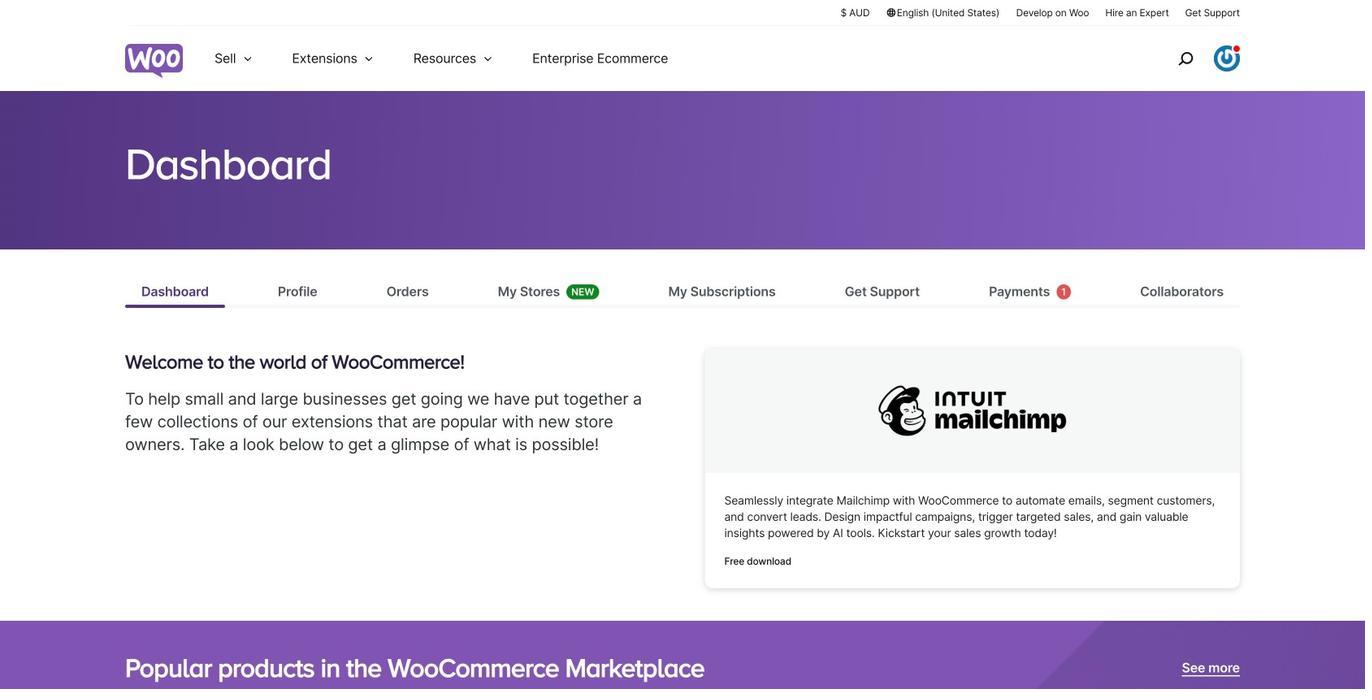 Task type: vqa. For each thing, say whether or not it's contained in the screenshot.
checkbox
no



Task type: describe. For each thing, give the bounding box(es) containing it.
open account menu image
[[1215, 46, 1241, 72]]

service navigation menu element
[[1144, 32, 1241, 85]]

search image
[[1173, 46, 1199, 72]]



